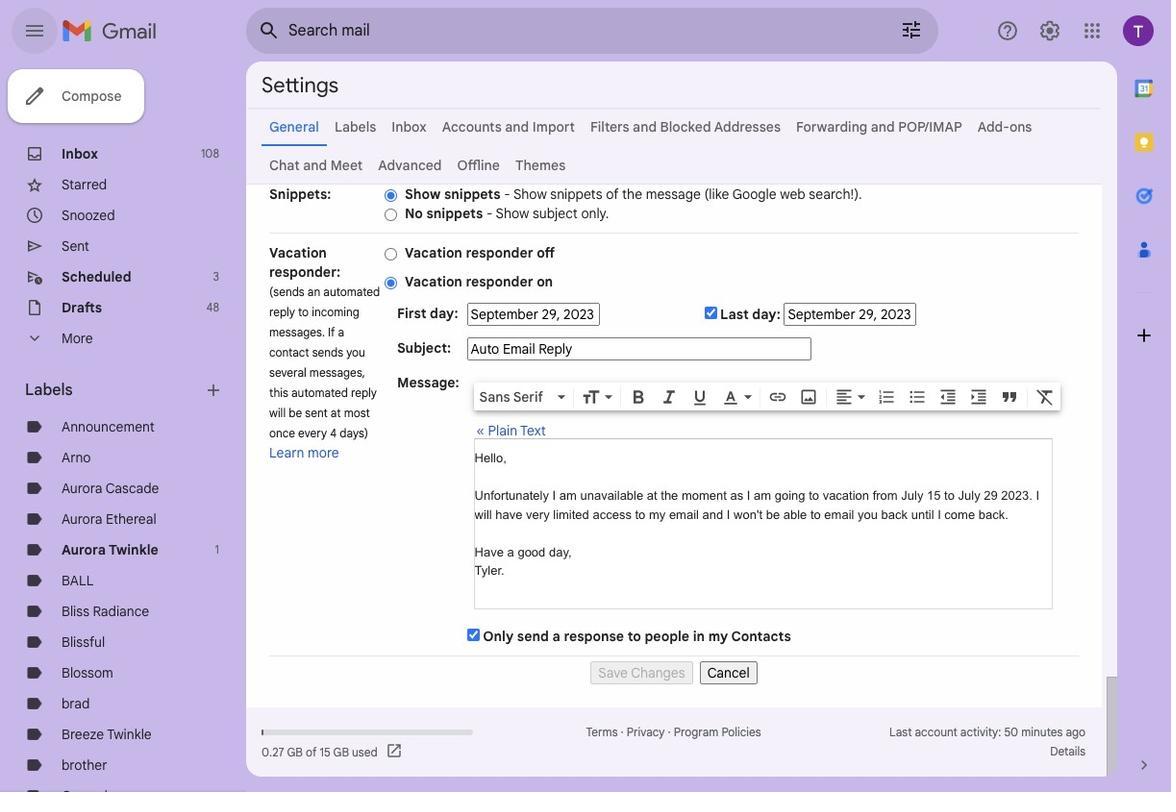 Task type: vqa. For each thing, say whether or not it's contained in the screenshot.
A to the middle
yes



Task type: describe. For each thing, give the bounding box(es) containing it.
0 horizontal spatial the
[[622, 186, 642, 203]]

« plain text
[[477, 422, 546, 439]]

and inside "unfortunately i am unavailable at the moment as i am going to vacation from july 15 to july 29 2023. i will have very limited access to my email and i won't be able to email you back until i come back."
[[703, 507, 723, 522]]

1 gb from the left
[[287, 745, 303, 759]]

sans serif option
[[476, 387, 554, 407]]

2 email from the left
[[825, 507, 854, 522]]

- for show snippets of the message (like google web search!).
[[504, 186, 510, 203]]

sans
[[480, 388, 510, 406]]

29
[[984, 489, 998, 503]]

3
[[213, 269, 219, 284]]

first day:
[[397, 305, 458, 322]]

show for show snippets
[[513, 186, 547, 203]]

response
[[564, 628, 624, 645]]

remove formatting ‪(⌘\)‬ image
[[1035, 387, 1055, 407]]

Last day: checkbox
[[704, 307, 717, 319]]

at inside vacation responder: (sends an automated reply to incoming messages. if a contact sends you several messages, this automated reply will be sent at most once every 4 days) learn more
[[331, 406, 341, 420]]

more button
[[0, 323, 231, 354]]

1
[[215, 542, 219, 557]]

accounts and import link
[[442, 118, 575, 136]]

contacts
[[731, 628, 791, 645]]

aurora for aurora ethereal
[[62, 511, 102, 528]]

blissful link
[[62, 634, 105, 651]]

announcement
[[62, 418, 155, 436]]

2 july from the left
[[958, 489, 981, 503]]

scheduled link
[[62, 268, 131, 286]]

themes link
[[515, 157, 566, 174]]

show up no
[[405, 186, 441, 203]]

compose
[[62, 88, 122, 105]]

labels for "labels" link
[[335, 118, 376, 136]]

ball
[[62, 572, 94, 590]]

Last day: text field
[[784, 303, 917, 326]]

starred
[[62, 176, 107, 193]]

chat and meet
[[269, 157, 363, 174]]

the inside "unfortunately i am unavailable at the moment as i am going to vacation from july 15 to july 29 2023. i will have very limited access to my email and i won't be able to email you back until i come back."
[[661, 489, 678, 503]]

terms · privacy · program policies
[[586, 725, 761, 740]]

labels navigation
[[0, 62, 246, 792]]

no
[[405, 205, 423, 222]]

responder for off
[[466, 244, 533, 262]]

at inside "unfortunately i am unavailable at the moment as i am going to vacation from july 15 to july 29 2023. i will have very limited access to my email and i won't be able to email you back until i come back."
[[647, 489, 657, 503]]

cancel
[[708, 665, 750, 682]]

scheduled
[[62, 268, 131, 286]]

vacation for vacation responder on
[[405, 273, 462, 290]]

1 · from the left
[[621, 725, 624, 740]]

in
[[693, 628, 705, 645]]

snoozed
[[62, 207, 115, 224]]

program
[[674, 725, 719, 740]]

have
[[475, 545, 504, 559]]

only send a response to people in my contacts
[[483, 628, 791, 645]]

filters and blocked addresses link
[[590, 118, 781, 136]]

won't
[[734, 507, 763, 522]]

15 inside footer
[[320, 745, 331, 759]]

to left people
[[628, 628, 641, 645]]

able
[[783, 507, 807, 522]]

web
[[780, 186, 806, 203]]

underline ‪(⌘u)‬ image
[[690, 388, 709, 408]]

search mail image
[[252, 13, 287, 48]]

cancel button
[[700, 662, 758, 685]]

50
[[1004, 725, 1019, 740]]

unfortunately i am unavailable at the moment as i am going to vacation from july 15 to july 29 2023. i will have very limited access to my email and i won't be able to email you back until i come back.
[[475, 489, 1040, 522]]

sent
[[62, 238, 89, 255]]

every
[[298, 426, 327, 440]]

a inside vacation responder: (sends an automated reply to incoming messages. if a contact sends you several messages, this automated reply will be sent at most once every 4 days) learn more
[[338, 325, 344, 339]]

google
[[733, 186, 777, 203]]

moment
[[682, 489, 727, 503]]

on
[[537, 273, 553, 290]]

0 horizontal spatial reply
[[269, 305, 295, 319]]

Search mail text field
[[289, 21, 846, 40]]

responder for on
[[466, 273, 533, 290]]

policies
[[722, 725, 761, 740]]

limited
[[553, 507, 589, 522]]

48
[[206, 300, 219, 314]]

1 email from the left
[[669, 507, 699, 522]]

1 am from the left
[[559, 489, 577, 503]]

if
[[328, 325, 335, 339]]

bliss
[[62, 603, 89, 620]]

- for show subject only.
[[486, 205, 493, 222]]

tyler.
[[475, 564, 505, 578]]

0.27
[[262, 745, 284, 759]]

main menu image
[[23, 19, 46, 42]]

message
[[646, 186, 701, 203]]

will inside "unfortunately i am unavailable at the moment as i am going to vacation from july 15 to july 29 2023. i will have very limited access to my email and i won't be able to email you back until i come back."
[[475, 507, 492, 522]]

snippets for show snippets of the message (like google web search!).
[[444, 186, 501, 203]]

1 horizontal spatial of
[[606, 186, 619, 203]]

no snippets - show subject only.
[[405, 205, 609, 222]]

people
[[645, 628, 690, 645]]

starred link
[[62, 176, 107, 193]]

link ‪(⌘k)‬ image
[[768, 387, 787, 407]]

2 am from the left
[[754, 489, 771, 503]]

from
[[873, 489, 898, 503]]

aurora cascade link
[[62, 480, 159, 497]]

day: for first day:
[[430, 305, 458, 322]]

sends
[[312, 345, 343, 360]]

Vacation responder off radio
[[385, 247, 397, 261]]

navigation containing save changes
[[269, 657, 1079, 685]]

more
[[308, 444, 339, 462]]

vacation for vacation responder off
[[405, 244, 462, 262]]

Vacation responder text field
[[475, 449, 1052, 599]]

terms
[[586, 725, 618, 740]]

compose button
[[8, 69, 145, 123]]

No snippets radio
[[385, 208, 397, 222]]

1 july from the left
[[901, 489, 924, 503]]

a inside have a good day, tyler.
[[507, 545, 514, 559]]

advanced link
[[378, 157, 442, 174]]

advanced
[[378, 157, 442, 174]]

aurora ethereal
[[62, 511, 157, 528]]

1 vertical spatial my
[[708, 628, 728, 645]]

very
[[526, 507, 550, 522]]

to up "come"
[[944, 489, 955, 503]]

inbox inside the labels navigation
[[62, 145, 98, 163]]

breeze twinkle link
[[62, 726, 152, 743]]

0 horizontal spatial inbox link
[[62, 145, 98, 163]]

aurora twinkle
[[62, 541, 158, 559]]

filters and blocked addresses
[[590, 118, 781, 136]]

serif
[[513, 388, 543, 406]]

most
[[344, 406, 370, 420]]

show snippets - show snippets of the message (like google web search!).
[[405, 186, 862, 203]]

twinkle for aurora twinkle
[[109, 541, 158, 559]]

vacation responder: (sends an automated reply to incoming messages. if a contact sends you several messages, this automated reply will be sent at most once every 4 days) learn more
[[269, 244, 380, 462]]

first
[[397, 305, 427, 322]]

last for last day:
[[720, 306, 749, 323]]

labels heading
[[25, 381, 204, 400]]

bulleted list ‪(⌘⇧8)‬ image
[[907, 387, 927, 407]]

drafts
[[62, 299, 102, 316]]

last for last account activity: 50 minutes ago details
[[890, 725, 912, 740]]

come
[[945, 507, 975, 522]]

details
[[1050, 744, 1086, 759]]



Task type: locate. For each thing, give the bounding box(es) containing it.
once
[[269, 426, 295, 440]]

my right in
[[708, 628, 728, 645]]

you inside vacation responder: (sends an automated reply to incoming messages. if a contact sends you several messages, this automated reply will be sent at most once every 4 days) learn more
[[346, 345, 365, 360]]

last left account
[[890, 725, 912, 740]]

0 vertical spatial 15
[[927, 489, 941, 503]]

privacy
[[627, 725, 665, 740]]

general link
[[269, 118, 319, 136]]

import
[[533, 118, 575, 136]]

twinkle for breeze twinkle
[[107, 726, 152, 743]]

responder down vacation responder off
[[466, 273, 533, 290]]

save
[[598, 665, 628, 682]]

and for filters
[[633, 118, 657, 136]]

2 vertical spatial aurora
[[62, 541, 106, 559]]

unfortunately
[[475, 489, 549, 503]]

i left won't
[[727, 507, 730, 522]]

advanced search options image
[[892, 11, 931, 49]]

going
[[775, 489, 805, 503]]

snippets:
[[269, 186, 331, 203]]

good
[[518, 545, 546, 559]]

1 vertical spatial 15
[[320, 745, 331, 759]]

to right going
[[809, 489, 819, 503]]

labels up meet
[[335, 118, 376, 136]]

· right privacy
[[668, 725, 671, 740]]

vacation up first day:
[[405, 273, 462, 290]]

1 horizontal spatial reply
[[351, 386, 377, 400]]

snippets right no
[[427, 205, 483, 222]]

to right the access
[[635, 507, 646, 522]]

0 horizontal spatial day:
[[430, 305, 458, 322]]

be inside vacation responder: (sends an automated reply to incoming messages. if a contact sends you several messages, this automated reply will be sent at most once every 4 days) learn more
[[289, 406, 302, 420]]

0 vertical spatial at
[[331, 406, 341, 420]]

a right if
[[338, 325, 344, 339]]

inbox link up starred link
[[62, 145, 98, 163]]

be left sent
[[289, 406, 302, 420]]

i up limited
[[553, 489, 556, 503]]

1 vertical spatial the
[[661, 489, 678, 503]]

- up no snippets - show subject only.
[[504, 186, 510, 203]]

and left import
[[505, 118, 529, 136]]

subject
[[533, 205, 578, 222]]

0 horizontal spatial am
[[559, 489, 577, 503]]

program policies link
[[674, 725, 761, 740]]

save changes button
[[591, 662, 693, 685]]

Vacation responder on radio
[[385, 276, 397, 290]]

until
[[911, 507, 934, 522]]

1 vertical spatial aurora
[[62, 511, 102, 528]]

1 horizontal spatial am
[[754, 489, 771, 503]]

reply up the 'most'
[[351, 386, 377, 400]]

be left able
[[766, 507, 780, 522]]

at right unavailable
[[647, 489, 657, 503]]

1 horizontal spatial you
[[858, 507, 878, 522]]

0 horizontal spatial email
[[669, 507, 699, 522]]

am up limited
[[559, 489, 577, 503]]

None search field
[[246, 8, 939, 54]]

0 horizontal spatial july
[[901, 489, 924, 503]]

vacation
[[269, 244, 327, 262], [405, 244, 462, 262], [405, 273, 462, 290]]

to up messages.
[[298, 305, 309, 319]]

0 horizontal spatial a
[[338, 325, 344, 339]]

radiance
[[93, 603, 149, 620]]

aurora
[[62, 480, 102, 497], [62, 511, 102, 528], [62, 541, 106, 559]]

only
[[483, 628, 514, 645]]

show up no snippets - show subject only.
[[513, 186, 547, 203]]

of
[[606, 186, 619, 203], [306, 745, 317, 759]]

breeze
[[62, 726, 104, 743]]

0 horizontal spatial will
[[269, 406, 286, 420]]

0 vertical spatial will
[[269, 406, 286, 420]]

ons
[[1010, 118, 1032, 136]]

2 horizontal spatial a
[[553, 628, 561, 645]]

brad
[[62, 695, 90, 713]]

of right 0.27
[[306, 745, 317, 759]]

inbox
[[392, 118, 427, 136], [62, 145, 98, 163]]

last account activity: 50 minutes ago details
[[890, 725, 1086, 759]]

0 vertical spatial be
[[289, 406, 302, 420]]

0 horizontal spatial -
[[486, 205, 493, 222]]

2 vertical spatial a
[[553, 628, 561, 645]]

1 vertical spatial twinkle
[[107, 726, 152, 743]]

i right 2023.
[[1036, 489, 1040, 503]]

0 horizontal spatial inbox
[[62, 145, 98, 163]]

1 vertical spatial inbox link
[[62, 145, 98, 163]]

1 vertical spatial a
[[507, 545, 514, 559]]

i right until
[[938, 507, 941, 522]]

reply down (sends
[[269, 305, 295, 319]]

subject:
[[397, 339, 451, 357]]

drafts link
[[62, 299, 102, 316]]

bold ‪(⌘b)‬ image
[[629, 387, 648, 407]]

used
[[352, 745, 378, 759]]

inbox link up advanced
[[392, 118, 427, 136]]

navigation
[[269, 657, 1079, 685]]

vacation inside vacation responder: (sends an automated reply to incoming messages. if a contact sends you several messages, this automated reply will be sent at most once every 4 days) learn more
[[269, 244, 327, 262]]

1 vertical spatial you
[[858, 507, 878, 522]]

aurora up 'ball' link
[[62, 541, 106, 559]]

accounts and import
[[442, 118, 575, 136]]

0 vertical spatial you
[[346, 345, 365, 360]]

and right the 'filters' at the right top of page
[[633, 118, 657, 136]]

gb right 0.27
[[287, 745, 303, 759]]

Only send a response to people in my Contacts checkbox
[[467, 629, 480, 641]]

1 horizontal spatial my
[[708, 628, 728, 645]]

1 horizontal spatial 15
[[927, 489, 941, 503]]

day,
[[549, 545, 572, 559]]

0 vertical spatial aurora
[[62, 480, 102, 497]]

july up "come"
[[958, 489, 981, 503]]

aurora ethereal link
[[62, 511, 157, 528]]

settings
[[262, 72, 339, 98]]

and for accounts
[[505, 118, 529, 136]]

am
[[559, 489, 577, 503], [754, 489, 771, 503]]

only.
[[581, 205, 609, 222]]

announcement link
[[62, 418, 155, 436]]

1 vertical spatial at
[[647, 489, 657, 503]]

snippets down the offline
[[444, 186, 501, 203]]

vacation
[[823, 489, 869, 503]]

and
[[505, 118, 529, 136], [633, 118, 657, 136], [871, 118, 895, 136], [303, 157, 327, 174], [703, 507, 723, 522]]

2 responder from the top
[[466, 273, 533, 290]]

1 horizontal spatial be
[[766, 507, 780, 522]]

themes
[[515, 157, 566, 174]]

1 horizontal spatial ·
[[668, 725, 671, 740]]

unavailable
[[580, 489, 644, 503]]

gb left used
[[333, 745, 349, 759]]

chat
[[269, 157, 300, 174]]

1 vertical spatial reply
[[351, 386, 377, 400]]

1 vertical spatial responder
[[466, 273, 533, 290]]

1 aurora from the top
[[62, 480, 102, 497]]

several
[[269, 365, 307, 380]]

0.27 gb of 15 gb used
[[262, 745, 378, 759]]

First day: text field
[[467, 303, 600, 326]]

- up vacation responder off
[[486, 205, 493, 222]]

labels for labels heading on the left of the page
[[25, 381, 73, 400]]

and for forwarding
[[871, 118, 895, 136]]

have a good day, tyler.
[[475, 545, 572, 578]]

0 vertical spatial responder
[[466, 244, 533, 262]]

show left subject
[[496, 205, 529, 222]]

inbox up advanced
[[392, 118, 427, 136]]

1 vertical spatial will
[[475, 507, 492, 522]]

0 vertical spatial a
[[338, 325, 344, 339]]

vacation right "vacation responder off" radio
[[405, 244, 462, 262]]

this
[[269, 386, 288, 400]]

Show snippets radio
[[385, 188, 397, 203]]

you down from
[[858, 507, 878, 522]]

email down the vacation
[[825, 507, 854, 522]]

3 aurora from the top
[[62, 541, 106, 559]]

footer containing terms
[[246, 723, 1102, 762]]

will left have
[[475, 507, 492, 522]]

15 inside "unfortunately i am unavailable at the moment as i am going to vacation from july 15 to july 29 2023. i will have very limited access to my email and i won't be able to email you back until i come back."
[[927, 489, 941, 503]]

will down this
[[269, 406, 286, 420]]

0 horizontal spatial last
[[720, 306, 749, 323]]

aurora down arno
[[62, 480, 102, 497]]

0 vertical spatial inbox
[[392, 118, 427, 136]]

1 responder from the top
[[466, 244, 533, 262]]

1 horizontal spatial inbox
[[392, 118, 427, 136]]

0 horizontal spatial my
[[649, 507, 666, 522]]

15 up until
[[927, 489, 941, 503]]

at right sent
[[331, 406, 341, 420]]

responder up "vacation responder on"
[[466, 244, 533, 262]]

0 vertical spatial automated
[[323, 285, 380, 299]]

insert image image
[[799, 387, 818, 407]]

blossom link
[[62, 665, 113, 682]]

i right as
[[747, 489, 751, 503]]

1 vertical spatial be
[[766, 507, 780, 522]]

italic ‪(⌘i)‬ image
[[659, 387, 679, 407]]

1 horizontal spatial day:
[[752, 306, 781, 323]]

0 vertical spatial of
[[606, 186, 619, 203]]

the left message
[[622, 186, 642, 203]]

of up only.
[[606, 186, 619, 203]]

1 horizontal spatial at
[[647, 489, 657, 503]]

snoozed link
[[62, 207, 115, 224]]

0 horizontal spatial 15
[[320, 745, 331, 759]]

1 vertical spatial automated
[[291, 386, 348, 400]]

and down moment
[[703, 507, 723, 522]]

1 horizontal spatial -
[[504, 186, 510, 203]]

message:
[[397, 374, 459, 391]]

twinkle right breeze
[[107, 726, 152, 743]]

and right chat
[[303, 157, 327, 174]]

learn more link
[[269, 444, 339, 462]]

0 horizontal spatial gb
[[287, 745, 303, 759]]

settings image
[[1039, 19, 1062, 42]]

aurora for aurora twinkle
[[62, 541, 106, 559]]

my
[[649, 507, 666, 522], [708, 628, 728, 645]]

day: for last day:
[[752, 306, 781, 323]]

0 vertical spatial inbox link
[[392, 118, 427, 136]]

accounts
[[442, 118, 502, 136]]

indent more ‪(⌘])‬ image
[[969, 387, 988, 407]]

vacation responder off
[[405, 244, 555, 262]]

·
[[621, 725, 624, 740], [668, 725, 671, 740]]

to right able
[[811, 507, 821, 522]]

0 horizontal spatial be
[[289, 406, 302, 420]]

0 vertical spatial reply
[[269, 305, 295, 319]]

last inside "last account activity: 50 minutes ago details"
[[890, 725, 912, 740]]

twinkle down ethereal
[[109, 541, 158, 559]]

1 horizontal spatial the
[[661, 489, 678, 503]]

1 vertical spatial inbox
[[62, 145, 98, 163]]

addresses
[[714, 118, 781, 136]]

contact
[[269, 345, 309, 360]]

aurora twinkle link
[[62, 541, 158, 559]]

add-
[[978, 118, 1010, 136]]

a right send
[[553, 628, 561, 645]]

aurora for aurora cascade
[[62, 480, 102, 497]]

2 · from the left
[[668, 725, 671, 740]]

forwarding and pop/imap
[[796, 118, 962, 136]]

snippets for show subject only.
[[427, 205, 483, 222]]

0 horizontal spatial ·
[[621, 725, 624, 740]]

0 vertical spatial labels
[[335, 118, 376, 136]]

2 gb from the left
[[333, 745, 349, 759]]

add-ons
[[978, 118, 1032, 136]]

(like
[[704, 186, 729, 203]]

more
[[62, 330, 93, 347]]

support image
[[996, 19, 1019, 42]]

footer
[[246, 723, 1102, 762]]

0 horizontal spatial at
[[331, 406, 341, 420]]

1 horizontal spatial will
[[475, 507, 492, 522]]

save changes
[[598, 665, 685, 682]]

as
[[730, 489, 744, 503]]

quote ‪(⌘⇧9)‬ image
[[1000, 387, 1019, 407]]

2 aurora from the top
[[62, 511, 102, 528]]

a left good
[[507, 545, 514, 559]]

follow link to manage storage image
[[385, 742, 405, 762]]

last right "last day:" checkbox
[[720, 306, 749, 323]]

brother link
[[62, 757, 107, 774]]

0 vertical spatial my
[[649, 507, 666, 522]]

brad link
[[62, 695, 90, 713]]

gmail image
[[62, 12, 166, 50]]

1 horizontal spatial labels
[[335, 118, 376, 136]]

vacation for vacation responder: (sends an automated reply to incoming messages. if a contact sends you several messages, this automated reply will be sent at most once every 4 days) learn more
[[269, 244, 327, 262]]

aurora up aurora twinkle
[[62, 511, 102, 528]]

the left moment
[[661, 489, 678, 503]]

at
[[331, 406, 341, 420], [647, 489, 657, 503]]

0 vertical spatial twinkle
[[109, 541, 158, 559]]

send
[[517, 628, 549, 645]]

show for no snippets
[[496, 205, 529, 222]]

an
[[308, 285, 320, 299]]

1 horizontal spatial last
[[890, 725, 912, 740]]

· right the terms link
[[621, 725, 624, 740]]

1 horizontal spatial gb
[[333, 745, 349, 759]]

am up won't
[[754, 489, 771, 503]]

1 horizontal spatial email
[[825, 507, 854, 522]]

1 horizontal spatial inbox link
[[392, 118, 427, 136]]

learn
[[269, 444, 304, 462]]

numbered list ‪(⌘⇧7)‬ image
[[877, 387, 896, 407]]

0 horizontal spatial labels
[[25, 381, 73, 400]]

to inside vacation responder: (sends an automated reply to incoming messages. if a contact sends you several messages, this automated reply will be sent at most once every 4 days) learn more
[[298, 305, 309, 319]]

0 horizontal spatial you
[[346, 345, 365, 360]]

indent less ‪(⌘[)‬ image
[[938, 387, 957, 407]]

will inside vacation responder: (sends an automated reply to incoming messages. if a contact sends you several messages, this automated reply will be sent at most once every 4 days) learn more
[[269, 406, 286, 420]]

1 vertical spatial labels
[[25, 381, 73, 400]]

search!).
[[809, 186, 862, 203]]

tab list
[[1117, 62, 1171, 723]]

labels inside navigation
[[25, 381, 73, 400]]

labels down more
[[25, 381, 73, 400]]

1 vertical spatial of
[[306, 745, 317, 759]]

my inside "unfortunately i am unavailable at the moment as i am going to vacation from july 15 to july 29 2023. i will have very limited access to my email and i won't be able to email you back until i come back."
[[649, 507, 666, 522]]

1 vertical spatial last
[[890, 725, 912, 740]]

chat and meet link
[[269, 157, 363, 174]]

you up messages,
[[346, 345, 365, 360]]

snippets up only.
[[550, 186, 603, 203]]

automated up incoming
[[323, 285, 380, 299]]

day: right "last day:" checkbox
[[752, 306, 781, 323]]

0 vertical spatial -
[[504, 186, 510, 203]]

inbox link
[[392, 118, 427, 136], [62, 145, 98, 163]]

automated up sent
[[291, 386, 348, 400]]

email down moment
[[669, 507, 699, 522]]

my right the access
[[649, 507, 666, 522]]

formatting options toolbar
[[474, 383, 1060, 410]]

1 horizontal spatial july
[[958, 489, 981, 503]]

you inside "unfortunately i am unavailable at the moment as i am going to vacation from july 15 to july 29 2023. i will have very limited access to my email and i won't be able to email you back until i come back."
[[858, 507, 878, 522]]

and for chat
[[303, 157, 327, 174]]

offline
[[457, 157, 500, 174]]

back.
[[979, 507, 1009, 522]]

and left the pop/imap
[[871, 118, 895, 136]]

inbox up starred link
[[62, 145, 98, 163]]

pop/imap
[[899, 118, 962, 136]]

1 horizontal spatial a
[[507, 545, 514, 559]]

15 left used
[[320, 745, 331, 759]]

day: right first
[[430, 305, 458, 322]]

0 vertical spatial last
[[720, 306, 749, 323]]

be inside "unfortunately i am unavailable at the moment as i am going to vacation from july 15 to july 29 2023. i will have very limited access to my email and i won't be able to email you back until i come back."
[[766, 507, 780, 522]]

last day:
[[720, 306, 781, 323]]

1 vertical spatial -
[[486, 205, 493, 222]]

vacation up responder:
[[269, 244, 327, 262]]

sans serif
[[480, 388, 543, 406]]

responder
[[466, 244, 533, 262], [466, 273, 533, 290]]

0 horizontal spatial of
[[306, 745, 317, 759]]

0 vertical spatial the
[[622, 186, 642, 203]]

ethereal
[[106, 511, 157, 528]]

Subject text field
[[467, 338, 811, 361]]

july up until
[[901, 489, 924, 503]]



